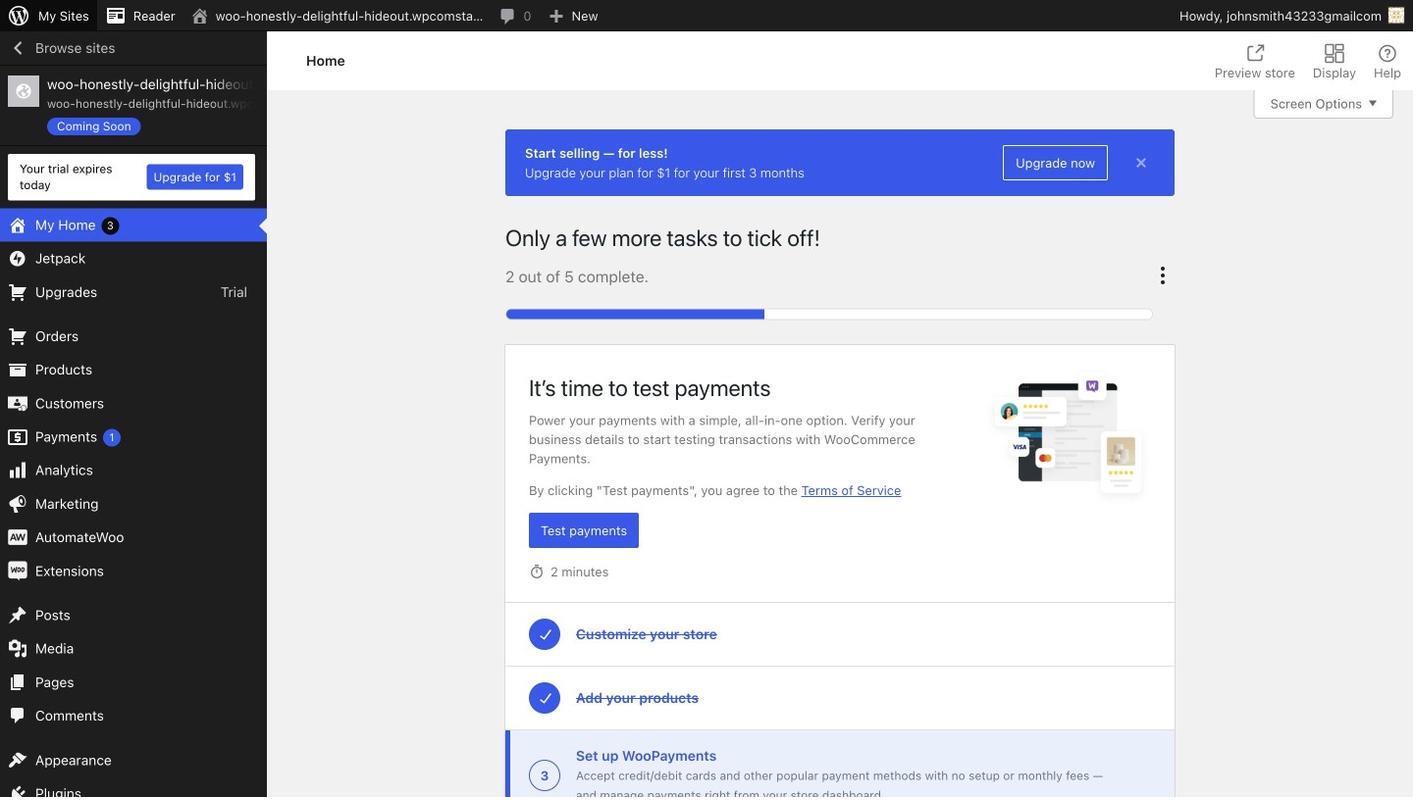 Task type: locate. For each thing, give the bounding box(es) containing it.
dismiss this banner. image
[[1132, 153, 1151, 173]]

toolbar navigation
[[0, 0, 1413, 35]]

display options image
[[1323, 42, 1346, 65]]

tab list
[[1203, 31, 1413, 90]]

timer image
[[529, 564, 545, 580]]



Task type: describe. For each thing, give the bounding box(es) containing it.
task list options image
[[1151, 264, 1175, 287]]

main menu navigation
[[0, 31, 267, 798]]



Task type: vqa. For each thing, say whether or not it's contained in the screenshot.
Toolbar navigation
yes



